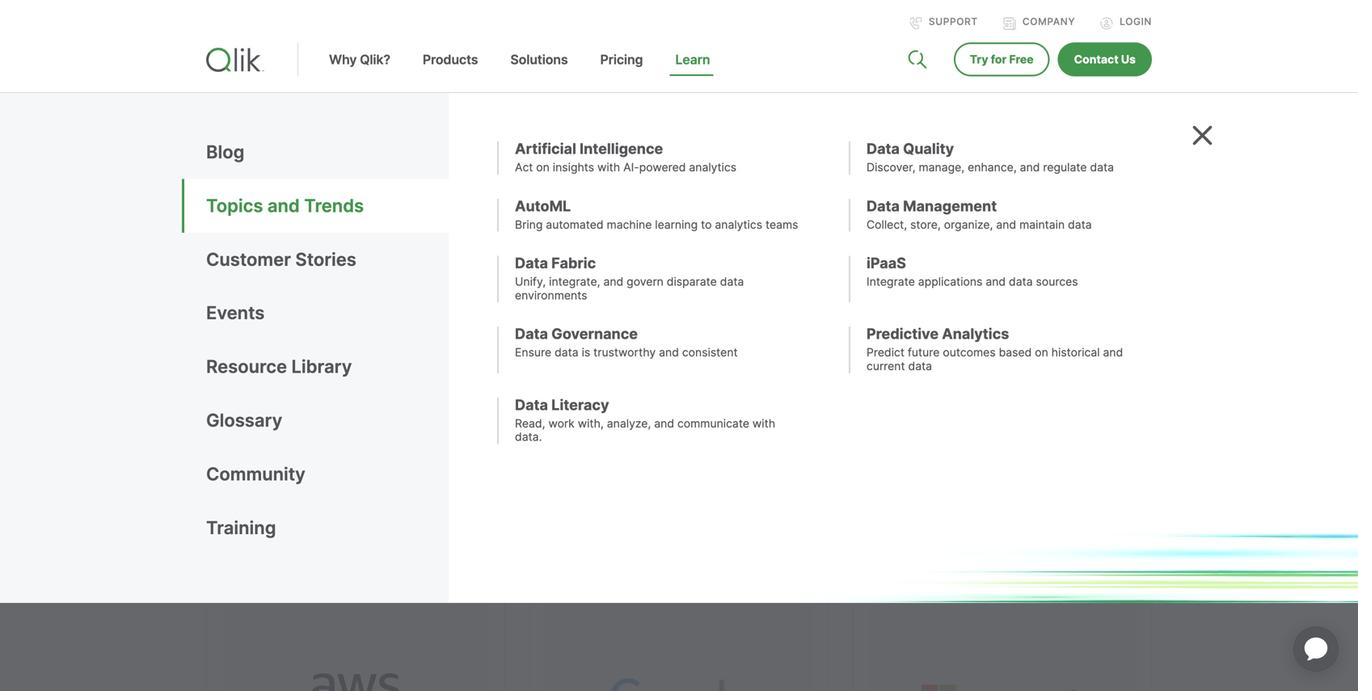 Task type: vqa. For each thing, say whether or not it's contained in the screenshot.
'Customer Stories' link
yes



Task type: describe. For each thing, give the bounding box(es) containing it.
automl
[[515, 197, 571, 215]]

company image
[[1003, 17, 1016, 30]]

work
[[549, 417, 575, 430]]

leading
[[437, 312, 499, 336]]

why qlik?
[[329, 52, 390, 68]]

fabric
[[552, 254, 596, 272]]

help
[[585, 343, 622, 367]]

customer stories button
[[206, 233, 449, 286]]

investments.
[[323, 405, 431, 429]]

contact us
[[1074, 53, 1136, 66]]

of
[[501, 374, 518, 398]]

consistent
[[682, 346, 738, 360]]

artificial
[[515, 140, 576, 158]]

blog
[[206, 141, 244, 163]]

data.
[[515, 430, 542, 444]]

based
[[999, 346, 1032, 360]]

historical
[[1052, 346, 1100, 360]]

support
[[929, 16, 978, 27]]

login
[[1120, 16, 1152, 27]]

learn
[[675, 52, 710, 68]]

customer
[[206, 248, 291, 270]]

management
[[903, 197, 997, 215]]

and inside predictive analytics predict future outcomes based on historical and current data
[[1103, 346, 1123, 360]]

data literacy read, work with, analyze, and communicate with data.
[[515, 396, 775, 444]]

close search image
[[1193, 125, 1213, 146]]

analytics
[[942, 325, 1009, 343]]

customer stories
[[206, 248, 356, 270]]

and inside data quality discover, manage, enhance, and regulate data
[[1020, 161, 1040, 174]]

literacy
[[552, 396, 609, 414]]

read,
[[515, 417, 545, 430]]

bring
[[515, 218, 543, 231]]

automl bring automated machine learning to analytics teams
[[515, 197, 798, 231]]

partners
[[206, 243, 339, 284]]

data for data literacy
[[515, 396, 548, 414]]

community button
[[206, 447, 449, 501]]

technology
[[351, 202, 533, 243]]

login link
[[1101, 16, 1152, 30]]

ipaas integrate applications and data sources
[[867, 254, 1078, 289]]

resource
[[206, 356, 287, 378]]

on inside predictive analytics predict future outcomes based on historical and current data
[[1035, 346, 1049, 360]]

value
[[451, 374, 496, 398]]

with inside data literacy read, work with, analyze, and communicate with data.
[[753, 417, 775, 430]]

resource library button
[[206, 340, 449, 394]]

qlik
[[206, 312, 238, 336]]

customer stories link
[[206, 233, 449, 286]]

governance
[[552, 325, 638, 343]]

contact
[[1074, 53, 1119, 66]]

support link
[[910, 16, 978, 30]]

analytics inside artificial intelligence act on insights with ai-powered analytics
[[689, 161, 737, 174]]

data for data fabric
[[515, 254, 548, 272]]

solutions button
[[494, 52, 584, 92]]

their
[[523, 374, 561, 398]]

and inside data management collect, store, organize, and maintain data
[[996, 218, 1016, 231]]

on inside artificial intelligence act on insights with ai-powered analytics
[[536, 161, 550, 174]]

data inside the qlik partners with industry-leading technology companies offering innovative solutions that help our customers maximize the value of their data and analytics investments.
[[566, 374, 604, 398]]

events link
[[206, 286, 449, 340]]

learning
[[655, 218, 698, 231]]

disparate
[[667, 275, 717, 289]]

data inside data fabric unify, integrate, and govern disparate data environments
[[720, 275, 744, 289]]

data for data quality
[[867, 140, 900, 158]]

that
[[546, 343, 580, 367]]

data inside ipaas integrate applications and data sources
[[1009, 275, 1033, 289]]

glossary
[[206, 410, 282, 431]]

community link
[[206, 447, 449, 501]]

data for data governance
[[515, 325, 548, 343]]

stories
[[295, 248, 356, 270]]

integrate
[[867, 275, 915, 289]]

training
[[206, 517, 276, 539]]

featured technology partners - main banner image
[[691, 95, 1261, 540]]

topics and trends link
[[206, 179, 449, 233]]

solutions
[[466, 343, 542, 367]]

qlik image
[[206, 48, 264, 72]]

contact us link
[[1058, 42, 1152, 76]]

why
[[329, 52, 357, 68]]

quality
[[903, 140, 954, 158]]

our
[[206, 374, 234, 398]]

ipaas
[[867, 254, 906, 272]]

training link
[[206, 501, 449, 555]]

topics
[[206, 195, 263, 217]]

regulate
[[1043, 161, 1087, 174]]

resource library link
[[206, 340, 449, 394]]

community
[[206, 463, 305, 485]]

events
[[206, 302, 265, 324]]

try for free
[[970, 53, 1034, 66]]

products
[[423, 52, 478, 68]]

maximize
[[334, 374, 413, 398]]

glossary link
[[206, 394, 449, 447]]

login image
[[1101, 17, 1113, 30]]

partners
[[243, 312, 314, 336]]



Task type: locate. For each thing, give the bounding box(es) containing it.
data inside the data governance ensure data is trustworthy and consistent
[[555, 346, 579, 360]]

analytics right to
[[715, 218, 762, 231]]

customers
[[239, 374, 329, 398]]

and right applications
[[986, 275, 1006, 289]]

and inside button
[[268, 195, 300, 217]]

2 vertical spatial with
[[753, 417, 775, 430]]

on right based
[[1035, 346, 1049, 360]]

discover,
[[867, 161, 916, 174]]

data governance ensure data is trustworthy and consistent
[[515, 325, 738, 360]]

0 horizontal spatial with
[[319, 312, 355, 336]]

store,
[[910, 218, 941, 231]]

sources
[[1036, 275, 1078, 289]]

machine
[[607, 218, 652, 231]]

0 vertical spatial analytics
[[689, 161, 737, 174]]

data quality discover, manage, enhance, and regulate data
[[867, 140, 1114, 174]]

outcomes
[[943, 346, 996, 360]]

with inside artificial intelligence act on insights with ai-powered analytics
[[597, 161, 620, 174]]

0 vertical spatial with
[[597, 161, 620, 174]]

data inside data literacy read, work with, analyze, and communicate with data.
[[515, 396, 548, 414]]

and inside the qlik partners with industry-leading technology companies offering innovative solutions that help our customers maximize the value of their data and analytics investments.
[[206, 405, 238, 429]]

analytics inside the automl bring automated machine learning to analytics teams
[[715, 218, 762, 231]]

environments
[[515, 289, 587, 302]]

industry-
[[360, 312, 437, 336]]

data inside the data governance ensure data is trustworthy and consistent
[[515, 325, 548, 343]]

data management collect, store, organize, and maintain data
[[867, 197, 1092, 231]]

1 horizontal spatial with
[[597, 161, 620, 174]]

and inside the data governance ensure data is trustworthy and consistent
[[659, 346, 679, 360]]

data inside predictive analytics predict future outcomes based on historical and current data
[[908, 359, 932, 373]]

support image
[[910, 17, 922, 30]]

the
[[418, 374, 446, 398]]

with right communicate
[[753, 417, 775, 430]]

1 vertical spatial with
[[319, 312, 355, 336]]

is
[[582, 346, 590, 360]]

data fabric unify, integrate, and govern disparate data environments
[[515, 254, 744, 302]]

collect,
[[867, 218, 907, 231]]

learn button
[[659, 52, 726, 92]]

topics and trends button
[[206, 179, 449, 233]]

and left maintain
[[996, 218, 1016, 231]]

analytics down customers
[[243, 405, 318, 429]]

data inside data management collect, store, organize, and maintain data
[[1068, 218, 1092, 231]]

company link
[[1003, 16, 1075, 30]]

and left consistent
[[659, 346, 679, 360]]

and
[[1020, 161, 1040, 174], [268, 195, 300, 217], [996, 218, 1016, 231], [604, 275, 624, 289], [986, 275, 1006, 289], [659, 346, 679, 360], [1103, 346, 1123, 360], [206, 405, 238, 429], [654, 417, 674, 430]]

innovative
[[375, 343, 461, 367]]

artificial intelligence act on insights with ai-powered analytics
[[515, 140, 737, 174]]

1 vertical spatial on
[[1035, 346, 1049, 360]]

data up discover,
[[867, 140, 900, 158]]

powered
[[639, 161, 686, 174]]

pricing
[[600, 52, 643, 68]]

training button
[[206, 501, 449, 555]]

with
[[597, 161, 620, 174], [319, 312, 355, 336], [753, 417, 775, 430]]

data inside data quality discover, manage, enhance, and regulate data
[[867, 140, 900, 158]]

qlik?
[[360, 52, 390, 68]]

and right analyze,
[[654, 417, 674, 430]]

with,
[[578, 417, 604, 430]]

data right regulate in the right of the page
[[1090, 161, 1114, 174]]

data inside data fabric unify, integrate, and govern disparate data environments
[[515, 254, 548, 272]]

topics and trends
[[206, 195, 364, 217]]

offering
[[304, 343, 370, 367]]

2 horizontal spatial with
[[753, 417, 775, 430]]

analytics right powered
[[689, 161, 737, 174]]

data inside data quality discover, manage, enhance, and regulate data
[[1090, 161, 1114, 174]]

with up the offering
[[319, 312, 355, 336]]

and left regulate in the right of the page
[[1020, 161, 1040, 174]]

featured
[[206, 202, 344, 243]]

2 vertical spatial analytics
[[243, 405, 318, 429]]

ensure
[[515, 346, 552, 360]]

featured technology partners
[[206, 202, 533, 284]]

1 vertical spatial analytics
[[715, 218, 762, 231]]

predictive analytics predict future outcomes based on historical and current data
[[867, 325, 1123, 373]]

data right disparate
[[720, 275, 744, 289]]

and inside ipaas integrate applications and data sources
[[986, 275, 1006, 289]]

applications
[[918, 275, 983, 289]]

why qlik? button
[[313, 52, 407, 92]]

and left govern
[[604, 275, 624, 289]]

to
[[701, 218, 712, 231]]

pricing button
[[584, 52, 659, 92]]

data
[[1090, 161, 1114, 174], [1068, 218, 1092, 231], [720, 275, 744, 289], [1009, 275, 1033, 289], [555, 346, 579, 360], [908, 359, 932, 373], [566, 374, 604, 398]]

automated
[[546, 218, 604, 231]]

solutions
[[511, 52, 568, 68]]

featured partners: aws image
[[222, 605, 489, 691]]

and down our
[[206, 405, 238, 429]]

on down artificial
[[536, 161, 550, 174]]

trustworthy
[[594, 346, 656, 360]]

future
[[908, 346, 940, 360]]

manage,
[[919, 161, 965, 174]]

analyze,
[[607, 417, 651, 430]]

govern
[[627, 275, 664, 289]]

analytics inside the qlik partners with industry-leading technology companies offering innovative solutions that help our customers maximize the value of their data and analytics investments.
[[243, 405, 318, 429]]

companies
[[206, 343, 299, 367]]

data left sources
[[1009, 275, 1033, 289]]

0 vertical spatial on
[[536, 161, 550, 174]]

featured partners: google image
[[546, 605, 813, 691]]

insights
[[553, 161, 594, 174]]

with down intelligence
[[597, 161, 620, 174]]

blog button
[[206, 125, 449, 179]]

featured partners: microsoft image
[[869, 605, 1136, 691]]

data right current
[[908, 359, 932, 373]]

data inside data management collect, store, organize, and maintain data
[[867, 197, 900, 215]]

unify,
[[515, 275, 546, 289]]

act
[[515, 161, 533, 174]]

communicate
[[678, 417, 749, 430]]

organize,
[[944, 218, 993, 231]]

try
[[970, 53, 988, 66]]

and inside data fabric unify, integrate, and govern disparate data environments
[[604, 275, 624, 289]]

data up unify,
[[515, 254, 548, 272]]

0 horizontal spatial on
[[536, 161, 550, 174]]

and right historical
[[1103, 346, 1123, 360]]

current
[[867, 359, 905, 373]]

data up ensure at the left bottom of the page
[[515, 325, 548, 343]]

data down is
[[566, 374, 604, 398]]

data for data management
[[867, 197, 900, 215]]

application
[[1274, 607, 1358, 691]]

and right the topics
[[268, 195, 300, 217]]

intelligence
[[580, 140, 663, 158]]

and inside data literacy read, work with, analyze, and communicate with data.
[[654, 417, 674, 430]]

predict
[[867, 346, 905, 360]]

1 horizontal spatial on
[[1035, 346, 1049, 360]]

us
[[1121, 53, 1136, 66]]

resource library
[[206, 356, 352, 378]]

try for free link
[[954, 42, 1050, 76]]

qlik partners with industry-leading technology companies offering innovative solutions that help our customers maximize the value of their data and analytics investments.
[[206, 312, 622, 429]]

for
[[991, 53, 1007, 66]]

data right maintain
[[1068, 218, 1092, 231]]

data up read,
[[515, 396, 548, 414]]

maintain
[[1020, 218, 1065, 231]]

data up collect,
[[867, 197, 900, 215]]

with inside the qlik partners with industry-leading technology companies offering innovative solutions that help our customers maximize the value of their data and analytics investments.
[[319, 312, 355, 336]]

data left is
[[555, 346, 579, 360]]



